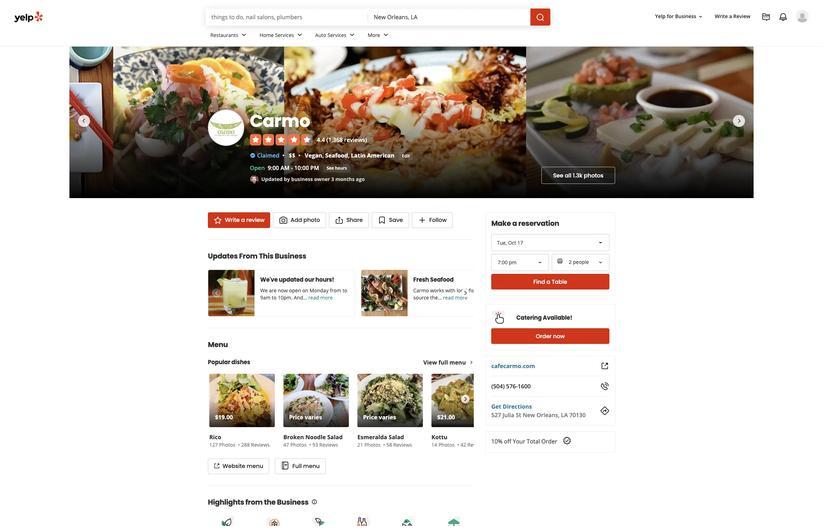 Task type: locate. For each thing, give the bounding box(es) containing it.
photos
[[219, 442, 236, 449], [291, 442, 307, 449], [365, 442, 381, 449], [439, 442, 455, 449]]

menu right website on the bottom of page
[[247, 463, 263, 471]]

next image for first previous icon from the bottom
[[462, 395, 469, 404]]

see inside see hours link
[[327, 165, 334, 171]]

read more down monday
[[309, 295, 333, 301]]

0 horizontal spatial price varies
[[289, 414, 322, 422]]

1 horizontal spatial salad
[[389, 434, 404, 442]]

a for table
[[547, 278, 550, 286]]

see for see hours
[[327, 165, 334, 171]]

0 vertical spatial write
[[715, 13, 728, 20]]

1 horizontal spatial now
[[553, 333, 565, 341]]

more down local
[[455, 295, 468, 301]]

0 horizontal spatial write
[[225, 216, 240, 224]]

2 varies from the left
[[379, 414, 396, 422]]

menu
[[450, 359, 466, 367], [247, 463, 263, 471], [303, 463, 320, 471]]

varies for noodle
[[305, 414, 322, 422]]

now inside we are now open on monday from  to 9am to 10pm. and…
[[278, 287, 288, 294]]

menu for full menu
[[303, 463, 320, 471]]

this
[[259, 251, 274, 261]]

reviews for esmeralda salad
[[394, 442, 412, 449]]

varies up esmeralda salad 21 photos
[[379, 414, 396, 422]]

services right auto
[[328, 32, 347, 38]]

photo of carmo - new orleans, la, us. tiradito image
[[0, 47, 113, 198]]

menu for website menu
[[247, 463, 263, 471]]

american
[[367, 152, 395, 159]]

1 , from the left
[[322, 152, 324, 159]]

photos down the broken
[[291, 442, 307, 449]]

search image
[[536, 13, 545, 22]]

, left latin
[[348, 152, 350, 159]]

2 , from the left
[[348, 152, 350, 159]]

menu right 'full'
[[303, 463, 320, 471]]

next image inside updates from this business element
[[462, 289, 469, 298]]

1 horizontal spatial price varies
[[363, 414, 396, 422]]

website menu
[[223, 463, 263, 471]]

order now link
[[491, 329, 609, 344]]

0 vertical spatial previous image
[[212, 289, 220, 298]]

1 horizontal spatial more
[[455, 295, 468, 301]]

see left all
[[553, 172, 564, 180]]

st
[[516, 412, 521, 420]]

1 vertical spatial carmo
[[414, 287, 429, 294]]

order right total
[[542, 438, 557, 446]]

0 horizontal spatial read
[[309, 295, 319, 301]]

save
[[389, 216, 403, 224]]

2 price from the left
[[363, 414, 378, 422]]

read down monday
[[309, 295, 319, 301]]

1 horizontal spatial see
[[553, 172, 564, 180]]

24 chevron down v2 image for auto services
[[348, 31, 357, 39]]

0 vertical spatial from
[[330, 287, 341, 294]]

auto services
[[315, 32, 347, 38]]

months
[[336, 176, 355, 183]]

0 horizontal spatial varies
[[305, 414, 322, 422]]

read more for we've updated our hours!
[[309, 295, 333, 301]]

varies up noodle
[[305, 414, 322, 422]]

business right the
[[277, 498, 309, 508]]

0 vertical spatial now
[[278, 287, 288, 294]]

cafecarmo.com link
[[491, 363, 535, 370]]

16 external link v2 image
[[214, 464, 220, 470]]

vegan
[[305, 152, 322, 159]]

3 24 chevron down v2 image from the left
[[348, 31, 357, 39]]

business
[[676, 13, 697, 20], [275, 251, 306, 261], [277, 498, 309, 508]]

2 vertical spatial business
[[277, 498, 309, 508]]

seafood up works
[[430, 276, 454, 284]]

the
[[264, 498, 276, 508]]

24 chevron down v2 image right auto services
[[348, 31, 357, 39]]

1 price from the left
[[289, 414, 303, 422]]

see left hours
[[327, 165, 334, 171]]

24 chevron down v2 image right more
[[382, 31, 390, 39]]

0 vertical spatial carmo
[[250, 109, 310, 133]]

from
[[239, 251, 258, 261]]

reviews right 42
[[468, 442, 486, 449]]

write right 24 star v2 icon
[[225, 216, 240, 224]]

order
[[536, 333, 552, 341], [542, 438, 557, 446]]

updates from this business element
[[197, 240, 509, 317]]

2 salad from the left
[[389, 434, 404, 442]]

to down are
[[272, 295, 277, 301]]

24 chevron down v2 image inside home services link
[[296, 31, 304, 39]]

to
[[343, 287, 348, 294], [486, 287, 491, 294], [272, 295, 277, 301]]

local
[[457, 287, 468, 294]]

none field the near
[[374, 13, 525, 21]]

price varies for esmeralda
[[363, 414, 396, 422]]

business categories element
[[205, 26, 809, 46]]

from down 'hours!'
[[330, 287, 341, 294]]

reviews for broken noodle salad
[[320, 442, 338, 449]]

0 horizontal spatial now
[[278, 287, 288, 294]]

more for fresh seafood
[[455, 295, 468, 301]]

1 horizontal spatial write
[[715, 13, 728, 20]]

21
[[358, 442, 363, 449]]

24 chevron down v2 image for home services
[[296, 31, 304, 39]]

photos right the 127
[[219, 442, 236, 449]]

order down the catering available!
[[536, 333, 552, 341]]

restaurants
[[211, 32, 238, 38]]

services for home services
[[275, 32, 294, 38]]

broken
[[284, 434, 304, 442]]

price for esmeralda
[[363, 414, 378, 422]]

1 horizontal spatial carmo
[[414, 287, 429, 294]]

catering available!
[[517, 314, 572, 322]]

1 read from the left
[[309, 295, 319, 301]]

salad inside broken noodle salad 47 photos
[[328, 434, 343, 442]]

0 vertical spatial seafood
[[325, 152, 348, 159]]

reviews right 93
[[320, 442, 338, 449]]

projects image
[[762, 13, 771, 21]]

reviews
[[251, 442, 270, 449], [320, 442, 338, 449], [394, 442, 412, 449], [468, 442, 486, 449]]

4 24 chevron down v2 image from the left
[[382, 31, 390, 39]]

write a review
[[225, 216, 265, 224]]

to right fishers
[[486, 287, 491, 294]]

1 reviews from the left
[[251, 442, 270, 449]]

1 horizontal spatial seafood
[[430, 276, 454, 284]]

a inside write a review link
[[730, 13, 733, 20]]

business
[[291, 176, 313, 183]]

monday
[[310, 287, 329, 294]]

1 horizontal spatial read
[[443, 295, 454, 301]]

rico
[[209, 434, 221, 442]]

review
[[246, 216, 265, 224]]

services right home
[[275, 32, 294, 38]]

0 horizontal spatial menu
[[247, 463, 263, 471]]

None search field
[[206, 9, 552, 26]]

1 services from the left
[[275, 32, 294, 38]]

photo of carmo - new orleans, la, us. rico image
[[284, 47, 526, 198]]

yelp
[[656, 13, 666, 20]]

9:00
[[268, 164, 279, 172]]

2 next image from the top
[[462, 395, 469, 404]]

salad up 93 reviews
[[328, 434, 343, 442]]

full menu link
[[275, 459, 326, 475]]

2 read more from the left
[[443, 295, 468, 301]]

open
[[289, 287, 301, 294]]

2 price varies from the left
[[363, 414, 396, 422]]

2 more from the left
[[455, 295, 468, 301]]

photos down esmeralda
[[365, 442, 381, 449]]

a
[[730, 13, 733, 20], [241, 216, 245, 224], [512, 219, 517, 229], [547, 278, 550, 286]]

updates from this business
[[208, 251, 306, 261]]

4 reviews from the left
[[468, 442, 486, 449]]

42 reviews
[[461, 442, 486, 449]]

2 reviews from the left
[[320, 442, 338, 449]]

0 vertical spatial next image
[[462, 289, 469, 298]]

1 next image from the top
[[462, 289, 469, 298]]

1 read more from the left
[[309, 295, 333, 301]]

price varies up noodle
[[289, 414, 322, 422]]

reviews right 58 at left bottom
[[394, 442, 412, 449]]

2 24 chevron down v2 image from the left
[[296, 31, 304, 39]]

previous image
[[79, 117, 88, 125]]

see hours link
[[324, 164, 350, 173]]

write
[[715, 13, 728, 20], [225, 216, 240, 224]]

read for seafood
[[443, 295, 454, 301]]

None field
[[212, 13, 363, 21], [374, 13, 525, 21], [552, 254, 609, 271], [492, 255, 548, 271], [552, 254, 609, 271], [492, 255, 548, 271]]

1 vertical spatial previous image
[[212, 395, 220, 404]]

0 horizontal spatial services
[[275, 32, 294, 38]]

0 vertical spatial see
[[327, 165, 334, 171]]

2 services from the left
[[328, 32, 347, 38]]

next image left get
[[462, 395, 469, 404]]

get
[[491, 403, 501, 411]]

1 vertical spatial now
[[553, 333, 565, 341]]

0 horizontal spatial salad
[[328, 434, 343, 442]]

full
[[439, 359, 448, 367]]

esmeralda salad image
[[358, 374, 423, 428]]

carmo inside "carmo works with local fishers to source the…"
[[414, 287, 429, 294]]

rico image
[[209, 374, 275, 428]]

24 chevron down v2 image left auto
[[296, 31, 304, 39]]

business left 16 chevron down v2 icon
[[676, 13, 697, 20]]

owner
[[314, 176, 330, 183]]

24 chevron down v2 image right "restaurants"
[[240, 31, 248, 39]]

read down with
[[443, 295, 454, 301]]

from inside we are now open on monday from  to 9am to 10pm. and…
[[330, 287, 341, 294]]

1 horizontal spatial ,
[[348, 152, 350, 159]]

24 chevron down v2 image inside more link
[[382, 31, 390, 39]]

1 horizontal spatial read more
[[443, 295, 468, 301]]

3 reviews from the left
[[394, 442, 412, 449]]

next image for 1st previous icon from the top of the page
[[462, 289, 469, 298]]

reviews for kottu
[[468, 442, 486, 449]]

seafood up see hours
[[325, 152, 348, 159]]

0 vertical spatial business
[[676, 13, 697, 20]]

salad
[[328, 434, 343, 442], [389, 434, 404, 442]]

menu left 14 chevron right outline icon
[[450, 359, 466, 367]]

1 vertical spatial seafood
[[430, 276, 454, 284]]

business for highlights from the business
[[277, 498, 309, 508]]

photos inside the rico 127 photos
[[219, 442, 236, 449]]

16 chevron down v2 image
[[698, 14, 704, 19]]

get directions link
[[491, 403, 532, 411]]

, left seafood link
[[322, 152, 324, 159]]

updates
[[208, 251, 238, 261]]

1 varies from the left
[[305, 414, 322, 422]]

info icon image
[[312, 500, 317, 506], [312, 500, 317, 506]]

salad up 58 reviews
[[389, 434, 404, 442]]

1 horizontal spatial price
[[363, 414, 378, 422]]

on
[[302, 287, 309, 294]]

from left the
[[246, 498, 263, 508]]

1 vertical spatial write
[[225, 216, 240, 224]]

24 directions v2 image
[[601, 407, 609, 416]]

1 vertical spatial business
[[275, 251, 306, 261]]

24 chevron down v2 image
[[240, 31, 248, 39], [296, 31, 304, 39], [348, 31, 357, 39], [382, 31, 390, 39]]

24 menu v2 image
[[281, 462, 290, 471]]

see
[[327, 165, 334, 171], [553, 172, 564, 180]]

3 photos from the left
[[365, 442, 381, 449]]

58
[[387, 442, 392, 449]]

24 external link v2 image
[[601, 362, 609, 371]]

menu inside "full menu" "link"
[[303, 463, 320, 471]]

a inside the find a table link
[[547, 278, 550, 286]]

write inside 'user actions' element
[[715, 13, 728, 20]]

price up the broken
[[289, 414, 303, 422]]

1 horizontal spatial from
[[330, 287, 341, 294]]

see inside see all 1.3k photos "link"
[[553, 172, 564, 180]]

(1,368
[[327, 136, 343, 144]]

yelp for business
[[656, 13, 697, 20]]

your
[[513, 438, 525, 446]]

updated by business owner 3 months ago
[[261, 176, 365, 183]]

2 read from the left
[[443, 295, 454, 301]]

gluten_free_friendly image
[[266, 516, 280, 527]]

julia
[[503, 412, 515, 420]]

to right monday
[[343, 287, 348, 294]]

reservation
[[518, 219, 559, 229]]

carmo up 4.4 star rating image
[[250, 109, 310, 133]]

a for reservation
[[512, 219, 517, 229]]

14
[[432, 442, 437, 449]]

carmo for carmo
[[250, 109, 310, 133]]

1 vertical spatial see
[[553, 172, 564, 180]]

ago
[[356, 176, 365, 183]]

orleans,
[[537, 412, 560, 420]]

next image right with
[[462, 289, 469, 298]]

menu inside website menu link
[[247, 463, 263, 471]]

and…
[[294, 295, 307, 301]]

0 horizontal spatial read more
[[309, 295, 333, 301]]

carmo
[[250, 109, 310, 133], [414, 287, 429, 294]]

write left review
[[715, 13, 728, 20]]

to inside "carmo works with local fishers to source the…"
[[486, 287, 491, 294]]

1 horizontal spatial services
[[328, 32, 347, 38]]

24 add v2 image
[[418, 216, 427, 225]]

next image
[[736, 117, 744, 125]]

4 photos from the left
[[439, 442, 455, 449]]

photos down kottu
[[439, 442, 455, 449]]

0 horizontal spatial carmo
[[250, 109, 310, 133]]

0 horizontal spatial from
[[246, 498, 263, 508]]

fresh seafood
[[414, 276, 454, 284]]

price up esmeralda
[[363, 414, 378, 422]]

now up 10pm.
[[278, 287, 288, 294]]

previous image
[[212, 289, 220, 298], [212, 395, 220, 404]]

1 photos from the left
[[219, 442, 236, 449]]

add photo
[[291, 216, 320, 224]]

carmo up source
[[414, 287, 429, 294]]

latin
[[351, 152, 366, 159]]

0 horizontal spatial more
[[320, 295, 333, 301]]

1 salad from the left
[[328, 434, 343, 442]]

we are now open on monday from  to 9am to 10pm. and…
[[260, 287, 348, 301]]

0 horizontal spatial see
[[327, 165, 334, 171]]

read more down with
[[443, 295, 468, 301]]

1 more from the left
[[320, 295, 333, 301]]

1 vertical spatial next image
[[462, 395, 469, 404]]

varies for salad
[[379, 414, 396, 422]]

from
[[330, 287, 341, 294], [246, 498, 263, 508]]

read
[[309, 295, 319, 301], [443, 295, 454, 301]]

business up "updated"
[[275, 251, 306, 261]]

2 horizontal spatial to
[[486, 287, 491, 294]]

catering
[[517, 314, 542, 322]]

noodle
[[306, 434, 326, 442]]

a inside write a review link
[[241, 216, 245, 224]]

more down monday
[[320, 295, 333, 301]]

reviews right 288
[[251, 442, 270, 449]]

1 horizontal spatial varies
[[379, 414, 396, 422]]

price varies up esmeralda
[[363, 414, 396, 422]]

0 horizontal spatial price
[[289, 414, 303, 422]]

1 horizontal spatial menu
[[303, 463, 320, 471]]

$21.00
[[437, 414, 455, 422]]

next image
[[462, 289, 469, 298], [462, 395, 469, 404]]

24 chevron down v2 image inside the auto services link
[[348, 31, 357, 39]]

order now
[[536, 333, 565, 341]]

find a table
[[534, 278, 567, 286]]

read more for fresh seafood
[[443, 295, 468, 301]]

view full menu link
[[424, 359, 474, 367]]

1.3k
[[573, 172, 583, 180]]

0 horizontal spatial ,
[[322, 152, 324, 159]]

24 phone v2 image
[[601, 383, 609, 391]]

2 photos from the left
[[291, 442, 307, 449]]

photo
[[304, 216, 320, 224]]

1 price varies from the left
[[289, 414, 322, 422]]

24 chevron down v2 image inside restaurants link
[[240, 31, 248, 39]]

broken noodle salad image
[[284, 374, 349, 428]]

now down "available!"
[[553, 333, 565, 341]]

the…
[[431, 295, 442, 301]]

1 24 chevron down v2 image from the left
[[240, 31, 248, 39]]



Task type: vqa. For each thing, say whether or not it's contained in the screenshot.
leftmost Salad
yes



Task type: describe. For each thing, give the bounding box(es) containing it.
new
[[523, 412, 535, 420]]

find
[[534, 278, 545, 286]]

eco_friendly image
[[402, 516, 416, 527]]

dishes
[[232, 359, 250, 367]]

more
[[368, 32, 380, 38]]

our
[[305, 276, 315, 284]]

24 chevron down v2 image for restaurants
[[240, 31, 248, 39]]

price varies for broken
[[289, 414, 322, 422]]

hours
[[335, 165, 347, 171]]

fishers
[[469, 287, 485, 294]]

open
[[250, 164, 265, 172]]

we've
[[260, 276, 278, 284]]

user actions element
[[650, 9, 819, 53]]

esmeralda salad 21 photos
[[358, 434, 404, 449]]

yelp for business button
[[653, 10, 707, 23]]

auto
[[315, 32, 326, 38]]

fresh seafood image
[[362, 270, 408, 317]]

website menu link
[[208, 459, 269, 475]]

claimed
[[257, 152, 280, 159]]

1 vertical spatial order
[[542, 438, 557, 446]]

24 chevron down v2 image for more
[[382, 31, 390, 39]]

2 previous image from the top
[[212, 395, 220, 404]]

popular
[[208, 359, 230, 367]]

see hours
[[327, 165, 347, 171]]

auto services link
[[310, 26, 362, 46]]

business for updates from this business
[[275, 251, 306, 261]]

price for broken
[[289, 414, 303, 422]]

kottu
[[432, 434, 448, 442]]

edit
[[402, 153, 410, 159]]

photos inside esmeralda salad 21 photos
[[365, 442, 381, 449]]

0 vertical spatial order
[[536, 333, 552, 341]]

locally_sourced_ingredients image
[[311, 516, 326, 527]]

70130
[[570, 412, 586, 420]]

add photo link
[[273, 213, 326, 228]]

58 reviews
[[387, 442, 412, 449]]

kottu 14 photos
[[432, 434, 455, 449]]

10:00
[[294, 164, 309, 172]]

42
[[461, 442, 466, 449]]

Near text field
[[374, 13, 525, 21]]

see for see all 1.3k photos
[[553, 172, 564, 180]]

$19.00
[[215, 414, 233, 422]]

full_bar image
[[357, 516, 371, 527]]

vegan , seafood , latin american
[[305, 152, 395, 159]]

576-
[[506, 383, 518, 391]]

16 claim filled v2 image
[[250, 153, 256, 158]]

1600
[[518, 383, 531, 391]]

write a review
[[715, 13, 751, 20]]

more link
[[362, 26, 396, 46]]

off
[[504, 438, 511, 446]]

1 vertical spatial from
[[246, 498, 263, 508]]

photos inside kottu 14 photos
[[439, 442, 455, 449]]

2 horizontal spatial menu
[[450, 359, 466, 367]]

share button
[[329, 213, 369, 228]]

0 horizontal spatial seafood
[[325, 152, 348, 159]]

home
[[260, 32, 274, 38]]

10%
[[491, 438, 503, 446]]

review
[[734, 13, 751, 20]]

4.4 (1,368 reviews)
[[317, 136, 367, 144]]

carmo works with local fishers to source the…
[[414, 287, 491, 301]]

hours!
[[316, 276, 334, 284]]

seafood inside updates from this business element
[[430, 276, 454, 284]]

we've updated our hours! image
[[208, 270, 255, 317]]

we
[[260, 287, 268, 294]]

127
[[209, 442, 218, 449]]

seafood link
[[325, 152, 348, 159]]

more for we've updated our hours!
[[320, 295, 333, 301]]

share
[[347, 216, 363, 224]]

services for auto services
[[328, 32, 347, 38]]

0 horizontal spatial to
[[272, 295, 277, 301]]

menu
[[208, 340, 228, 350]]

vegan link
[[305, 152, 322, 159]]

rico 127 photos
[[209, 434, 236, 449]]

restaurants link
[[205, 26, 254, 46]]

47
[[284, 442, 289, 449]]

14 chevron right outline image
[[469, 361, 474, 365]]

9am
[[260, 295, 271, 301]]

10pm.
[[278, 295, 293, 301]]

photo of carmo - new orleans, la, us. shio koji image
[[526, 47, 754, 198]]

kottu image
[[432, 374, 497, 428]]

4.4
[[317, 136, 325, 144]]

24 share v2 image
[[335, 216, 344, 225]]

home services
[[260, 32, 294, 38]]

Find text field
[[212, 13, 363, 21]]

photos inside broken noodle salad 47 photos
[[291, 442, 307, 449]]

93 reviews
[[313, 442, 338, 449]]

3
[[331, 176, 334, 183]]

10% off your total order
[[491, 438, 557, 446]]

write for write a review
[[225, 216, 240, 224]]

notifications image
[[779, 13, 788, 21]]

menu element
[[197, 328, 499, 475]]

we've updated our hours!
[[260, 276, 334, 284]]

vegan_friendly image
[[221, 516, 235, 527]]

salad inside esmeralda salad 21 photos
[[389, 434, 404, 442]]

la
[[561, 412, 568, 420]]

24 check in v2 image
[[563, 437, 572, 446]]

pm
[[311, 164, 319, 172]]

home services link
[[254, 26, 310, 46]]

reviews)
[[344, 136, 367, 144]]

latin american link
[[351, 152, 395, 159]]

24 camera v2 image
[[279, 216, 288, 225]]

read for updated
[[309, 295, 319, 301]]

write a review link
[[208, 213, 270, 228]]

24 star v2 image
[[214, 216, 222, 225]]

a for review
[[241, 216, 245, 224]]

edit button
[[399, 152, 413, 161]]

fresh
[[414, 276, 429, 284]]

reviews for rico
[[251, 442, 270, 449]]

1 horizontal spatial to
[[343, 287, 348, 294]]

outdoor_seating_sponsored image
[[447, 516, 461, 527]]

Select a date text field
[[491, 234, 609, 251]]

carmo for carmo works with local fishers to source the…
[[414, 287, 429, 294]]

1 previous image from the top
[[212, 289, 220, 298]]

-
[[291, 164, 293, 172]]

see all 1.3k photos
[[553, 172, 604, 180]]

open 9:00 am - 10:00 pm
[[250, 164, 319, 172]]

business inside button
[[676, 13, 697, 20]]

photo of carmo - new orleans, la, us. peruvian ceviche image
[[113, 47, 284, 198]]

4.4 star rating image
[[250, 134, 313, 146]]

get directions 527 julia st new orleans, la 70130
[[491, 403, 586, 420]]

93
[[313, 442, 318, 449]]

save button
[[372, 213, 409, 228]]

total
[[527, 438, 540, 446]]

directions
[[503, 403, 532, 411]]

write a review link
[[712, 10, 754, 23]]

maria w. image
[[797, 10, 809, 22]]

288 reviews
[[241, 442, 270, 449]]

a for review
[[730, 13, 733, 20]]

none field find
[[212, 13, 363, 21]]

make a reservation
[[491, 219, 559, 229]]

broken noodle salad 47 photos
[[284, 434, 343, 449]]

write for write a review
[[715, 13, 728, 20]]

24 save outline v2 image
[[378, 216, 386, 225]]



